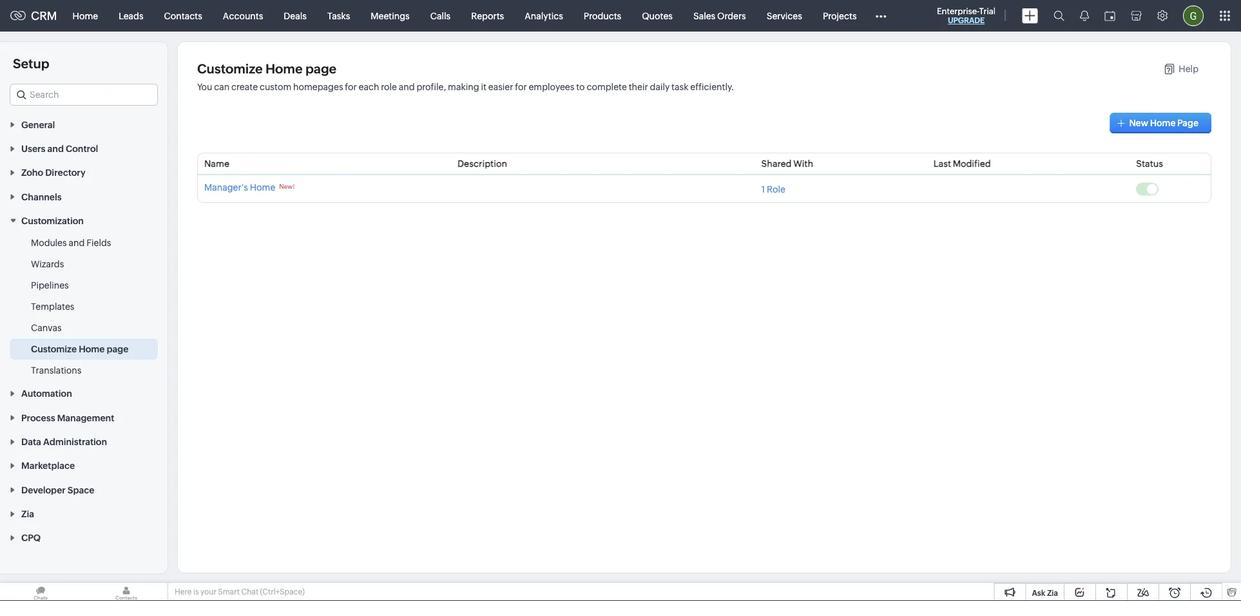 Task type: vqa. For each thing, say whether or not it's contained in the screenshot.
the left for
yes



Task type: describe. For each thing, give the bounding box(es) containing it.
here
[[175, 588, 192, 596]]

customization button
[[0, 208, 168, 232]]

custom
[[260, 82, 291, 92]]

you
[[197, 82, 212, 92]]

deals link
[[273, 0, 317, 31]]

calls
[[430, 11, 451, 21]]

1 for from the left
[[345, 82, 357, 92]]

process management
[[21, 413, 114, 423]]

orders
[[717, 11, 746, 21]]

ask
[[1032, 589, 1045, 597]]

can
[[214, 82, 230, 92]]

accounts
[[223, 11, 263, 21]]

leads link
[[108, 0, 154, 31]]

2 horizontal spatial and
[[399, 82, 415, 92]]

users
[[21, 143, 45, 154]]

new home page
[[1129, 118, 1198, 128]]

employees
[[529, 82, 574, 92]]

help
[[1179, 64, 1198, 74]]

Other Modules field
[[867, 5, 895, 26]]

role
[[767, 184, 785, 194]]

projects link
[[812, 0, 867, 31]]

crm
[[31, 9, 57, 22]]

analytics link
[[514, 0, 573, 31]]

developer
[[21, 485, 66, 495]]

automation button
[[0, 381, 168, 405]]

modules
[[31, 238, 67, 248]]

2 for from the left
[[515, 82, 527, 92]]

you can create custom homepages for each role and profile, making it easier for employees to complete their daily task efficiently.
[[197, 82, 734, 92]]

daily
[[650, 82, 670, 92]]

profile element
[[1175, 0, 1211, 31]]

and for users and control
[[47, 143, 64, 154]]

products link
[[573, 0, 632, 31]]

contacts link
[[154, 0, 213, 31]]

shared with
[[761, 159, 813, 169]]

each
[[359, 82, 379, 92]]

leads
[[119, 11, 143, 21]]

developer space button
[[0, 477, 168, 502]]

data administration button
[[0, 429, 168, 453]]

meetings link
[[360, 0, 420, 31]]

pipelines
[[31, 280, 69, 290]]

chat
[[241, 588, 258, 596]]

tasks link
[[317, 0, 360, 31]]

new!
[[279, 182, 295, 190]]

search image
[[1054, 10, 1064, 21]]

making
[[448, 82, 479, 92]]

marketplace button
[[0, 453, 168, 477]]

task
[[671, 82, 688, 92]]

signals element
[[1072, 0, 1097, 32]]

directory
[[45, 168, 85, 178]]

Search text field
[[10, 84, 157, 105]]

to
[[576, 82, 585, 92]]

create menu image
[[1022, 8, 1038, 24]]

sales orders link
[[683, 0, 756, 31]]

customize inside customization region
[[31, 344, 77, 354]]

calendar image
[[1104, 11, 1115, 21]]

translations link
[[31, 364, 81, 377]]

manager's home new!
[[204, 182, 295, 193]]

zoho directory
[[21, 168, 85, 178]]

canvas
[[31, 323, 62, 333]]

products
[[584, 11, 621, 21]]

customize home page inside customization region
[[31, 344, 128, 354]]

status
[[1136, 159, 1163, 169]]

process
[[21, 413, 55, 423]]

pipelines link
[[31, 279, 69, 292]]

canvas link
[[31, 321, 62, 334]]

1
[[761, 184, 765, 194]]

customize home page link
[[31, 343, 128, 355]]

name
[[204, 159, 229, 169]]

page inside customization region
[[107, 344, 128, 354]]

homepages
[[293, 82, 343, 92]]

contacts
[[164, 11, 202, 21]]

chats image
[[0, 583, 81, 601]]

sales orders
[[693, 11, 746, 21]]

process management button
[[0, 405, 168, 429]]

modified
[[953, 159, 991, 169]]

space
[[68, 485, 94, 495]]

cpq
[[21, 533, 41, 543]]

help link
[[1165, 64, 1198, 74]]

modules and fields
[[31, 238, 111, 248]]

row containing name
[[198, 153, 1211, 175]]

efficiently.
[[690, 82, 734, 92]]



Task type: locate. For each thing, give the bounding box(es) containing it.
role
[[381, 82, 397, 92]]

1 vertical spatial customize
[[31, 344, 77, 354]]

home up custom
[[265, 61, 303, 76]]

cpq button
[[0, 526, 168, 550]]

home link
[[62, 0, 108, 31]]

deals
[[284, 11, 307, 21]]

and inside customization region
[[69, 238, 85, 248]]

0 horizontal spatial for
[[345, 82, 357, 92]]

1 vertical spatial page
[[107, 344, 128, 354]]

profile image
[[1183, 5, 1204, 26]]

(ctrl+space)
[[260, 588, 305, 596]]

0 horizontal spatial zia
[[21, 509, 34, 519]]

1 vertical spatial customize home page
[[31, 344, 128, 354]]

and inside dropdown button
[[47, 143, 64, 154]]

ask zia
[[1032, 589, 1058, 597]]

channels button
[[0, 184, 168, 208]]

home
[[73, 11, 98, 21], [265, 61, 303, 76], [1150, 118, 1176, 128], [250, 182, 275, 193], [79, 344, 105, 354]]

their
[[629, 82, 648, 92]]

customize home page
[[197, 61, 336, 76], [31, 344, 128, 354]]

wizards link
[[31, 258, 64, 270]]

customize up can
[[197, 61, 263, 76]]

0 vertical spatial customize home page
[[197, 61, 336, 76]]

with
[[793, 159, 813, 169]]

1 role
[[761, 184, 785, 194]]

0 vertical spatial and
[[399, 82, 415, 92]]

2 vertical spatial and
[[69, 238, 85, 248]]

1 horizontal spatial customize home page
[[197, 61, 336, 76]]

management
[[57, 413, 114, 423]]

1 horizontal spatial customize
[[197, 61, 263, 76]]

data administration
[[21, 437, 107, 447]]

home up translations link
[[79, 344, 105, 354]]

control
[[66, 143, 98, 154]]

signals image
[[1080, 10, 1089, 21]]

for
[[345, 82, 357, 92], [515, 82, 527, 92]]

automation
[[21, 389, 72, 399]]

data
[[21, 437, 41, 447]]

enterprise-trial upgrade
[[937, 6, 996, 25]]

sales
[[693, 11, 715, 21]]

administration
[[43, 437, 107, 447]]

1 horizontal spatial and
[[69, 238, 85, 248]]

wizards
[[31, 259, 64, 269]]

it
[[481, 82, 486, 92]]

reports link
[[461, 0, 514, 31]]

users and control button
[[0, 136, 168, 160]]

your
[[200, 588, 216, 596]]

customize home page up custom
[[197, 61, 336, 76]]

page
[[1177, 118, 1198, 128]]

zia right the ask
[[1047, 589, 1058, 597]]

zia inside dropdown button
[[21, 509, 34, 519]]

1 horizontal spatial for
[[515, 82, 527, 92]]

1 vertical spatial zia
[[1047, 589, 1058, 597]]

0 vertical spatial page
[[305, 61, 336, 76]]

accounts link
[[213, 0, 273, 31]]

developer space
[[21, 485, 94, 495]]

page up homepages
[[305, 61, 336, 76]]

and
[[399, 82, 415, 92], [47, 143, 64, 154], [69, 238, 85, 248]]

create
[[231, 82, 258, 92]]

customization
[[21, 216, 84, 226]]

1 horizontal spatial page
[[305, 61, 336, 76]]

contacts image
[[86, 583, 167, 601]]

channels
[[21, 192, 62, 202]]

new
[[1129, 118, 1148, 128]]

home inside new home page 'button'
[[1150, 118, 1176, 128]]

calls link
[[420, 0, 461, 31]]

services
[[767, 11, 802, 21]]

0 horizontal spatial customize
[[31, 344, 77, 354]]

tasks
[[327, 11, 350, 21]]

and right 'users' in the left of the page
[[47, 143, 64, 154]]

home inside customize home page link
[[79, 344, 105, 354]]

users and control
[[21, 143, 98, 154]]

for left the each
[[345, 82, 357, 92]]

search element
[[1046, 0, 1072, 32]]

customize up translations at the bottom
[[31, 344, 77, 354]]

projects
[[823, 11, 857, 21]]

complete
[[587, 82, 627, 92]]

home right new
[[1150, 118, 1176, 128]]

analytics
[[525, 11, 563, 21]]

and left fields
[[69, 238, 85, 248]]

modules and fields link
[[31, 236, 111, 249]]

shared
[[761, 159, 792, 169]]

zia
[[21, 509, 34, 519], [1047, 589, 1058, 597]]

reports
[[471, 11, 504, 21]]

general button
[[0, 112, 168, 136]]

trial
[[979, 6, 996, 16]]

for right easier
[[515, 82, 527, 92]]

manager's
[[204, 182, 248, 193]]

quotes
[[642, 11, 673, 21]]

description
[[457, 159, 507, 169]]

and for modules and fields
[[69, 238, 85, 248]]

new home page button
[[1110, 113, 1211, 133]]

setup
[[13, 56, 49, 71]]

0 vertical spatial customize
[[197, 61, 263, 76]]

fields
[[86, 238, 111, 248]]

services link
[[756, 0, 812, 31]]

home left new!
[[250, 182, 275, 193]]

zoho directory button
[[0, 160, 168, 184]]

manager's home link
[[204, 182, 275, 193]]

page up automation dropdown button
[[107, 344, 128, 354]]

templates
[[31, 301, 74, 312]]

page
[[305, 61, 336, 76], [107, 344, 128, 354]]

enterprise-
[[937, 6, 979, 16]]

home inside home link
[[73, 11, 98, 21]]

quotes link
[[632, 0, 683, 31]]

None field
[[10, 84, 158, 106]]

and right role
[[399, 82, 415, 92]]

row
[[198, 153, 1211, 175]]

last modified
[[934, 159, 991, 169]]

1 horizontal spatial zia
[[1047, 589, 1058, 597]]

1 vertical spatial and
[[47, 143, 64, 154]]

zia up cpq
[[21, 509, 34, 519]]

home right crm at the top left
[[73, 11, 98, 21]]

translations
[[31, 365, 81, 375]]

0 horizontal spatial customize home page
[[31, 344, 128, 354]]

0 horizontal spatial and
[[47, 143, 64, 154]]

0 horizontal spatial page
[[107, 344, 128, 354]]

smart
[[218, 588, 240, 596]]

profile,
[[417, 82, 446, 92]]

zia button
[[0, 502, 168, 526]]

0 vertical spatial zia
[[21, 509, 34, 519]]

customize
[[197, 61, 263, 76], [31, 344, 77, 354]]

customize home page up translations link
[[31, 344, 128, 354]]

customization region
[[0, 232, 168, 381]]

create menu element
[[1014, 0, 1046, 31]]

easier
[[488, 82, 513, 92]]



